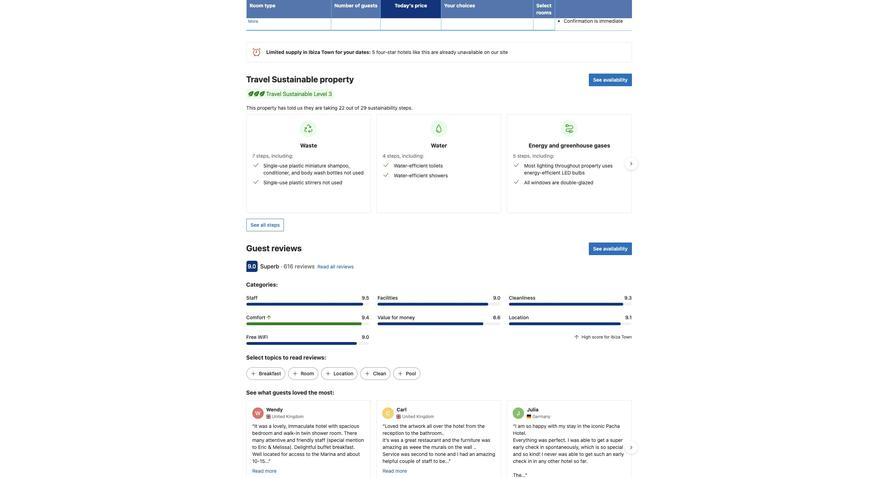 Task type: describe. For each thing, give the bounding box(es) containing it.
tax
[[423, 4, 429, 9]]

staff inside the " loved the artwork all over the hotel from the reception to the bathroom.. it's was a great restaurant and the furniture was amazing as weee the murals on the wall .. service was second to none and i had an amazing helpful couple of staff to be...
[[422, 458, 432, 464]]

staff inside " it was a lovely, immaculate hotel with spacious bedroom and walk-in twin shower room. there many attentive and friendly staff (special mention to eric & melissa). delightful buffet breakfast. well located for access to the marina and about 10-15...
[[315, 437, 325, 443]]

reviews:
[[303, 354, 326, 361]]

wendy
[[266, 407, 283, 413]]

all windows are double-glazed
[[524, 179, 593, 185]]

stirrers
[[305, 179, 321, 185]]

it's
[[383, 437, 389, 443]]

0 vertical spatial free wifi
[[256, 7, 274, 12]]

site
[[500, 49, 508, 55]]

special
[[607, 444, 623, 450]]

" for melissa).
[[268, 458, 271, 464]]

waste
[[300, 142, 317, 148]]

breakfast.
[[332, 444, 355, 450]]

9.0 for facilities
[[493, 295, 501, 301]]

1 vertical spatial free wifi
[[246, 334, 268, 340]]

great
[[405, 437, 417, 443]]

scored 9 element
[[246, 261, 257, 272]]

for right value at the left
[[392, 314, 398, 320]]

9.4
[[362, 314, 369, 320]]

glazed
[[578, 179, 593, 185]]

the right loved
[[308, 389, 317, 396]]

room type
[[250, 2, 275, 8]]

and down breakfast.
[[337, 451, 346, 457]]

carl
[[397, 407, 407, 413]]

today's price
[[395, 2, 427, 8]]

1 vertical spatial free
[[246, 334, 257, 340]]

1 vertical spatial able
[[569, 451, 578, 457]]

lighting
[[537, 163, 554, 168]]

united kingdom for lovely,
[[272, 414, 304, 419]]

0 horizontal spatial 5
[[372, 49, 375, 55]]

not inside "single-use plastic miniature shampoo, conditioner, and body wash bottles not used"
[[344, 170, 351, 175]]

used inside "single-use plastic miniature shampoo, conditioner, and body wash bottles not used"
[[353, 170, 364, 175]]

steps, for water
[[387, 153, 401, 159]]

clean
[[373, 370, 386, 376]]

read more for " loved the artwork all over the hotel from the reception to the bathroom.. it's was a great restaurant and the furniture was amazing as weee the murals on the wall .. service was second to none and i had an amazing helpful couple of staff to be...
[[383, 468, 407, 474]]

1 vertical spatial location
[[334, 370, 353, 376]]

0 vertical spatial on
[[484, 49, 490, 55]]

" for " loved the artwork all over the hotel from the reception to the bathroom.. it's was a great restaurant and the furniture was amazing as weee the murals on the wall .. service was second to none and i had an amazing helpful couple of staff to be...
[[383, 423, 385, 429]]

service
[[383, 451, 400, 457]]

for right score at bottom
[[604, 334, 610, 340]]

all
[[524, 179, 530, 185]]

read for " loved the artwork all over the hotel from the reception to the bathroom.. it's was a great restaurant and the furniture was amazing as weee the murals on the wall .. service was second to none and i had an amazing helpful couple of staff to be...
[[383, 468, 394, 474]]

night
[[404, 12, 413, 16]]

0 vertical spatial is
[[594, 18, 598, 24]]

select for select topics to read reviews:
[[246, 354, 263, 361]]

is inside the " i am so happy with my stay in the iconic pacha hotel. everything was perfect. i was able to get a super early check in spontaneously, which is so special and so kind! i never was able to get such an early check in in any other hotel so far. the...
[[596, 444, 599, 450]]

the inside " it was a lovely, immaculate hotel with spacious bedroom and walk-in twin shower room. there many attentive and friendly staff (special mention to eric & melissa). delightful buffet breakfast. well located for access to the marina and about 10-15...
[[312, 451, 319, 457]]

7
[[252, 153, 255, 159]]

for inside " it was a lovely, immaculate hotel with spacious bedroom and walk-in twin shower room. there many attentive and friendly staff (special mention to eric & melissa). delightful buffet breakfast. well located for access to the marina and about 10-15...
[[281, 451, 288, 457]]

couple
[[399, 458, 415, 464]]

the right "over"
[[444, 423, 452, 429]]

furniture
[[461, 437, 480, 443]]

availability for guest reviews
[[603, 246, 628, 252]]

the down the restaurant
[[423, 444, 430, 450]]

buffet
[[317, 444, 331, 450]]

taking
[[324, 105, 338, 111]]

use for single-use plastic stirrers not used
[[280, 179, 288, 185]]

more for service
[[395, 468, 407, 474]]

8.6
[[493, 314, 501, 320]]

this
[[246, 105, 256, 111]]

1 horizontal spatial are
[[431, 49, 438, 55]]

with inside " it was a lovely, immaculate hotel with spacious bedroom and walk-in twin shower room. there many attentive and friendly staff (special mention to eric & melissa). delightful buffet breakfast. well located for access to the marina and about 10-15...
[[328, 423, 338, 429]]

9.0 for free wifi
[[362, 334, 369, 340]]

0 vertical spatial check
[[525, 444, 539, 450]]

perfect.
[[549, 437, 566, 443]]

body
[[301, 170, 313, 175]]

water- for water-efficient toilets
[[394, 163, 409, 168]]

efficient for showers
[[409, 172, 428, 178]]

already
[[440, 49, 456, 55]]

this property has told us they are taking 22 out of 29 sustainability steps.
[[246, 105, 413, 111]]

efficient inside "most lighting throughout property uses energy-efficient led bulbs"
[[542, 170, 561, 175]]

reception
[[383, 430, 404, 436]]

i left am
[[515, 423, 517, 429]]

comfort 9.4 meter
[[246, 322, 369, 325]]

i inside the " loved the artwork all over the hotel from the reception to the bathroom.. it's was a great restaurant and the furniture was amazing as weee the murals on the wall .. service was second to none and i had an amazing helpful couple of staff to be...
[[457, 451, 458, 457]]

to left be... on the right bottom of the page
[[434, 458, 438, 464]]

including: for water
[[402, 153, 424, 159]]

conditioner,
[[263, 170, 290, 175]]

so left kind!
[[523, 451, 528, 457]]

artwork
[[408, 423, 426, 429]]

toilets
[[429, 163, 443, 168]]

9.1
[[625, 314, 632, 320]]

0 vertical spatial free
[[256, 7, 265, 12]]

superb
[[260, 263, 279, 269]]

1 vertical spatial wifi
[[258, 334, 268, 340]]

which
[[581, 444, 594, 450]]

this is a carousel with rotating slides. it displays featured reviews of the property. use next and previous buttons to navigate. region
[[241, 398, 637, 478]]

was right furniture
[[482, 437, 490, 443]]

uses
[[602, 163, 613, 168]]

walk-
[[284, 430, 296, 436]]

eric
[[258, 444, 267, 450]]

was down the reception
[[391, 437, 399, 443]]

facilities 9.0 meter
[[378, 303, 501, 306]]

sustainability
[[368, 105, 398, 111]]

town for in
[[321, 49, 334, 55]]

to up which
[[591, 437, 596, 443]]

0 vertical spatial of
[[355, 2, 360, 8]]

attentive
[[266, 437, 286, 443]]

our
[[491, 49, 499, 55]]

the down artwork at the bottom of page
[[411, 430, 419, 436]]

and up murals
[[442, 437, 451, 443]]

1 vertical spatial property
[[257, 105, 277, 111]]

1 vertical spatial early
[[613, 451, 624, 457]]

energy and greenhouse gases
[[529, 142, 610, 148]]

all inside the " loved the artwork all over the hotel from the reception to the bathroom.. it's was a great restaurant and the furniture was amazing as weee the murals on the wall .. service was second to none and i had an amazing helpful couple of staff to be...
[[427, 423, 432, 429]]

kingdom for lovely,
[[286, 414, 304, 419]]

see availability button for travel sustainable property
[[589, 73, 632, 86]]

well
[[252, 451, 262, 457]]

1 horizontal spatial amazing
[[476, 451, 495, 457]]

guests for of
[[361, 2, 378, 8]]

hotel inside " it was a lovely, immaculate hotel with spacious bedroom and walk-in twin shower room. there many attentive and friendly staff (special mention to eric & melissa). delightful buffet breakfast. well located for access to the marina and about 10-15...
[[316, 423, 327, 429]]

room for room
[[301, 370, 314, 376]]

germany image
[[527, 415, 531, 419]]

far.
[[580, 458, 588, 464]]

steps
[[267, 222, 280, 228]]

united kingdom image
[[397, 415, 401, 419]]

read for " it was a lovely, immaculate hotel with spacious bedroom and walk-in twin shower room. there many attentive and friendly staff (special mention to eric & melissa). delightful buffet breakfast. well located for access to the marina and about 10-15...
[[252, 468, 264, 474]]

score
[[592, 334, 603, 340]]

was down happy
[[538, 437, 547, 443]]

the down united kingdom icon
[[400, 423, 407, 429]]

to up well
[[252, 444, 257, 450]]

today's
[[395, 2, 414, 8]]

i up any
[[542, 451, 543, 457]]

person
[[384, 12, 396, 16]]

0 vertical spatial early
[[513, 444, 524, 450]]

pool
[[406, 370, 416, 376]]

comfort
[[246, 314, 265, 320]]

and inside the " i am so happy with my stay in the iconic pacha hotel. everything was perfect. i was able to get a super early check in spontaneously, which is so special and so kind! i never was able to get such an early check in in any other hotel so far. the...
[[513, 451, 521, 457]]

ibiza for for
[[611, 334, 620, 340]]

on inside the " loved the artwork all over the hotel from the reception to the bathroom.. it's was a great restaurant and the furniture was amazing as weee the murals on the wall .. service was second to none and i had an amazing helpful couple of staff to be...
[[448, 444, 454, 450]]

7 steps, including:
[[252, 153, 293, 159]]

the left furniture
[[452, 437, 459, 443]]

price
[[415, 2, 427, 8]]

" for murals
[[449, 458, 451, 464]]

located
[[263, 451, 280, 457]]

and right energy
[[549, 142, 559, 148]]

kind!
[[529, 451, 541, 457]]

helpful
[[383, 458, 398, 464]]

friendly
[[297, 437, 314, 443]]

dates:
[[356, 49, 371, 55]]

facilities
[[378, 295, 398, 301]]

1 vertical spatial of
[[355, 105, 359, 111]]

germany
[[533, 414, 550, 419]]

travel sustainable property
[[246, 74, 354, 84]]

none
[[435, 451, 446, 457]]

9.3
[[624, 295, 632, 301]]

as
[[403, 444, 408, 450]]

to left none
[[429, 451, 433, 457]]

the...
[[513, 472, 525, 478]]

julia
[[527, 407, 539, 413]]

4 steps, including:
[[383, 153, 424, 159]]

1 vertical spatial are
[[315, 105, 322, 111]]

use for single-use plastic miniature shampoo, conditioner, and body wash bottles not used
[[280, 163, 288, 168]]

lovely,
[[273, 423, 287, 429]]

and down walk-
[[287, 437, 295, 443]]

value for money 8.6 meter
[[378, 322, 501, 325]]

and up be... on the right bottom of the page
[[447, 451, 456, 457]]

am
[[518, 423, 525, 429]]

energy
[[529, 142, 548, 148]]

9.0 inside scored 9 "element"
[[248, 263, 256, 269]]

number of guests
[[334, 2, 378, 8]]

your
[[444, 2, 455, 8]]

to left read on the left of the page
[[283, 354, 288, 361]]

0 vertical spatial able
[[581, 437, 590, 443]]

wall
[[464, 444, 472, 450]]

5 inside carousel region
[[513, 153, 516, 159]]

travel for travel sustainable level 3
[[266, 91, 281, 97]]

1 horizontal spatial per
[[430, 4, 435, 9]]

so up such
[[601, 444, 606, 450]]

superb · 616 reviews
[[260, 263, 315, 269]]

throughout
[[555, 163, 580, 168]]

to up great
[[405, 430, 410, 436]]

restaurant
[[418, 437, 441, 443]]

access
[[289, 451, 305, 457]]

high
[[582, 334, 591, 340]]

with inside the " i am so happy with my stay in the iconic pacha hotel. everything was perfect. i was able to get a super early check in spontaneously, which is so special and so kind! i never was able to get such an early check in in any other hotel so far. the...
[[548, 423, 557, 429]]

a inside the " i am so happy with my stay in the iconic pacha hotel. everything was perfect. i was able to get a super early check in spontaneously, which is so special and so kind! i never was able to get such an early check in in any other hotel so far. the...
[[606, 437, 609, 443]]

staff 9.5 meter
[[246, 303, 369, 306]]



Task type: locate. For each thing, give the bounding box(es) containing it.
with
[[328, 423, 338, 429], [548, 423, 557, 429]]

0 horizontal spatial "
[[252, 423, 254, 429]]

9.0 up 8.6
[[493, 295, 501, 301]]

1 use from the top
[[280, 163, 288, 168]]

more down couple
[[395, 468, 407, 474]]

0 vertical spatial property
[[320, 74, 354, 84]]

" up the reception
[[383, 423, 385, 429]]

the inside the " i am so happy with my stay in the iconic pacha hotel. everything was perfect. i was able to get a super early check in spontaneously, which is so special and so kind! i never was able to get such an early check in in any other hotel so far. the...
[[583, 423, 590, 429]]

all for read
[[330, 263, 335, 269]]

was down spontaneously,
[[558, 451, 567, 457]]

3 including: from the left
[[532, 153, 554, 159]]

1 horizontal spatial location
[[509, 314, 529, 320]]

2 kingdom from the left
[[417, 414, 434, 419]]

town for for
[[622, 334, 632, 340]]

2 vertical spatial all
[[427, 423, 432, 429]]

early down special on the right
[[613, 451, 624, 457]]

1 horizontal spatial used
[[353, 170, 364, 175]]

1 horizontal spatial property
[[320, 74, 354, 84]]

availability for travel sustainable property
[[603, 77, 628, 83]]

guests for what
[[273, 389, 291, 396]]

1 horizontal spatial 9.0
[[362, 334, 369, 340]]

travel for travel sustainable property
[[246, 74, 270, 84]]

use inside "single-use plastic miniature shampoo, conditioner, and body wash bottles not used"
[[280, 163, 288, 168]]

property up bulbs
[[581, 163, 601, 168]]

was up bedroom
[[259, 423, 268, 429]]

3 " from the left
[[513, 423, 515, 429]]

able up which
[[581, 437, 590, 443]]

" for " i am so happy with my stay in the iconic pacha hotel. everything was perfect. i was able to get a super early check in spontaneously, which is so special and so kind! i never was able to get such an early check in in any other hotel so far. the...
[[513, 423, 515, 429]]

0 horizontal spatial property
[[257, 105, 277, 111]]

read more for " it was a lovely, immaculate hotel with spacious bedroom and walk-in twin shower room. there many attentive and friendly staff (special mention to eric & melissa). delightful buffet breakfast. well located for access to the marina and about 10-15...
[[252, 468, 277, 474]]

9.5
[[362, 295, 369, 301]]

over
[[433, 423, 443, 429]]

so right am
[[526, 423, 531, 429]]

from
[[466, 423, 476, 429]]

it
[[254, 423, 257, 429]]

hotel inside the " loved the artwork all over the hotel from the reception to the bathroom.. it's was a great restaurant and the furniture was amazing as weee the murals on the wall .. service was second to none and i had an amazing helpful couple of staff to be...
[[453, 423, 464, 429]]

travel up has
[[266, 91, 281, 97]]

unavailable
[[458, 49, 483, 55]]

free wifi up more
[[256, 7, 274, 12]]

2 use from the top
[[280, 179, 288, 185]]

of
[[355, 2, 360, 8], [355, 105, 359, 111], [416, 458, 421, 464]]

1 steps, from the left
[[256, 153, 270, 159]]

0 horizontal spatial not
[[323, 179, 330, 185]]

like
[[413, 49, 420, 55]]

not down wash
[[323, 179, 330, 185]]

3 steps, from the left
[[517, 153, 531, 159]]

ibiza right score at bottom
[[611, 334, 620, 340]]

2 an from the left
[[606, 451, 612, 457]]

money
[[399, 314, 415, 320]]

guest reviews element
[[246, 242, 586, 254]]

1 vertical spatial get
[[585, 451, 593, 457]]

9.0 left superb
[[248, 263, 256, 269]]

0 horizontal spatial select
[[246, 354, 263, 361]]

in inside " it was a lovely, immaculate hotel with spacious bedroom and walk-in twin shower room. there many attentive and friendly staff (special mention to eric & melissa). delightful buffet breakfast. well located for access to the marina and about 10-15...
[[296, 430, 300, 436]]

city
[[416, 4, 422, 9]]

to up 'far.'
[[579, 451, 584, 457]]

is up such
[[596, 444, 599, 450]]

0 vertical spatial location
[[509, 314, 529, 320]]

an inside the " loved the artwork all over the hotel from the reception to the bathroom.. it's was a great restaurant and the furniture was amazing as weee the murals on the wall .. service was second to none and i had an amazing helpful couple of staff to be...
[[469, 451, 475, 457]]

kingdom up immaculate on the bottom
[[286, 414, 304, 419]]

efficient down water-efficient toilets
[[409, 172, 428, 178]]

is
[[594, 18, 598, 24], [596, 444, 599, 450]]

0 vertical spatial ibiza
[[309, 49, 320, 55]]

efficient for toilets
[[409, 163, 428, 168]]

1 vertical spatial ibiza
[[611, 334, 620, 340]]

cleanliness 9.3 meter
[[509, 303, 632, 306]]

select for select rooms
[[536, 2, 552, 8]]

steps, for energy and greenhouse gases
[[517, 153, 531, 159]]

0 vertical spatial travel
[[246, 74, 270, 84]]

wifi
[[266, 7, 274, 12], [258, 334, 268, 340]]

united kingdom image
[[266, 415, 270, 419]]

2 united kingdom from the left
[[402, 414, 434, 419]]

was inside " it was a lovely, immaculate hotel with spacious bedroom and walk-in twin shower room. there many attentive and friendly staff (special mention to eric & melissa). delightful buffet breakfast. well located for access to the marina and about 10-15...
[[259, 423, 268, 429]]

1 horizontal spatial 5
[[513, 153, 516, 159]]

confirmation
[[564, 18, 593, 24]]

hotels
[[398, 49, 411, 55]]

read down 10-
[[252, 468, 264, 474]]

1 horizontal spatial able
[[581, 437, 590, 443]]

1 including: from the left
[[271, 153, 293, 159]]

1 horizontal spatial kingdom
[[417, 414, 434, 419]]

windows
[[531, 179, 551, 185]]

kingdom
[[286, 414, 304, 419], [417, 414, 434, 419]]

free wifi down 'comfort'
[[246, 334, 268, 340]]

this
[[422, 49, 430, 55]]

steps, up most
[[517, 153, 531, 159]]

was down as on the left bottom of the page
[[401, 451, 410, 457]]

including: up water-efficient toilets
[[402, 153, 424, 159]]

efficient up water-efficient showers at the top of page
[[409, 163, 428, 168]]

1 read more from the left
[[252, 468, 277, 474]]

united for wendy
[[272, 414, 285, 419]]

0 horizontal spatial a
[[269, 423, 272, 429]]

1 read more button from the left
[[252, 468, 277, 475]]

0 horizontal spatial early
[[513, 444, 524, 450]]

see all steps button
[[246, 219, 284, 231]]

1 horizontal spatial staff
[[422, 458, 432, 464]]

" inside the " i am so happy with my stay in the iconic pacha hotel. everything was perfect. i was able to get a super early check in spontaneously, which is so special and so kind! i never was able to get such an early check in in any other hotel so far. the...
[[513, 423, 515, 429]]

water-efficient showers
[[394, 172, 448, 178]]

1 vertical spatial not
[[323, 179, 330, 185]]

i up spontaneously,
[[568, 437, 569, 443]]

value for money
[[378, 314, 415, 320]]

1 horizontal spatial town
[[622, 334, 632, 340]]

1 horizontal spatial steps,
[[387, 153, 401, 159]]

so
[[526, 423, 531, 429], [601, 444, 606, 450], [523, 451, 528, 457], [574, 458, 579, 464]]

0 vertical spatial not
[[344, 170, 351, 175]]

get down which
[[585, 451, 593, 457]]

0 horizontal spatial location
[[334, 370, 353, 376]]

free wifi 9.0 meter
[[246, 342, 369, 345]]

1 horizontal spatial get
[[597, 437, 605, 443]]

see availability for travel sustainable property
[[593, 77, 628, 83]]

" inside " it was a lovely, immaculate hotel with spacious bedroom and walk-in twin shower room. there many attentive and friendly staff (special mention to eric & melissa). delightful buffet breakfast. well located for access to the marina and about 10-15...
[[252, 423, 254, 429]]

see availability button for guest reviews
[[589, 242, 632, 255]]

1 availability from the top
[[603, 77, 628, 83]]

told
[[287, 105, 296, 111]]

1 plastic from the top
[[289, 163, 304, 168]]

1 vertical spatial room
[[301, 370, 314, 376]]

1 united from the left
[[272, 414, 285, 419]]

(special
[[327, 437, 344, 443]]

including: up lighting
[[532, 153, 554, 159]]

amazing down ..
[[476, 451, 495, 457]]

0 vertical spatial availability
[[603, 77, 628, 83]]

see what guests loved the most:
[[246, 389, 334, 396]]

sustainable for level
[[283, 91, 312, 97]]

plastic for miniature
[[289, 163, 304, 168]]

1 horizontal spatial hotel
[[453, 423, 464, 429]]

1 united kingdom from the left
[[272, 414, 304, 419]]

1 horizontal spatial read
[[317, 263, 329, 269]]

616
[[284, 263, 293, 269]]

0 horizontal spatial per
[[397, 12, 403, 16]]

2 see availability button from the top
[[589, 242, 632, 255]]

2 " from the left
[[449, 458, 451, 464]]

0 horizontal spatial all
[[261, 222, 266, 228]]

an inside the " i am so happy with my stay in the iconic pacha hotel. everything was perfect. i was able to get a super early check in spontaneously, which is so special and so kind! i never was able to get such an early check in in any other hotel so far. the...
[[606, 451, 612, 457]]

the right from
[[478, 423, 485, 429]]

on
[[484, 49, 490, 55], [448, 444, 454, 450]]

sustainable for property
[[272, 74, 318, 84]]

any
[[539, 458, 547, 464]]

1 horizontal spatial more
[[395, 468, 407, 474]]

get
[[597, 437, 605, 443], [585, 451, 593, 457]]

read
[[290, 354, 302, 361]]

0 vertical spatial get
[[597, 437, 605, 443]]

town down 9.1
[[622, 334, 632, 340]]

water-efficient toilets
[[394, 163, 443, 168]]

united for carl
[[402, 414, 415, 419]]

kingdom for all
[[417, 414, 434, 419]]

2 read more from the left
[[383, 468, 407, 474]]

0 vertical spatial all
[[261, 222, 266, 228]]

0 horizontal spatial ibiza
[[309, 49, 320, 55]]

location up most:
[[334, 370, 353, 376]]

single- for single-use plastic stirrers not used
[[263, 179, 280, 185]]

steps, for waste
[[256, 153, 270, 159]]

see
[[593, 77, 602, 83], [250, 222, 259, 228], [593, 246, 602, 252], [246, 389, 256, 396]]

2 single- from the top
[[263, 179, 280, 185]]

other
[[548, 458, 560, 464]]

1 vertical spatial is
[[596, 444, 599, 450]]

shampoo,
[[328, 163, 350, 168]]

including: for energy and greenhouse gases
[[532, 153, 554, 159]]

€ 0.83 city tax per person per night
[[384, 4, 435, 16]]

read more down helpful
[[383, 468, 407, 474]]

high score for ibiza town
[[582, 334, 632, 340]]

property
[[320, 74, 354, 84], [257, 105, 277, 111], [581, 163, 601, 168]]

and down lovely,
[[274, 430, 282, 436]]

staff down second
[[422, 458, 432, 464]]

0 vertical spatial staff
[[315, 437, 325, 443]]

hotel inside the " i am so happy with my stay in the iconic pacha hotel. everything was perfect. i was able to get a super early check in spontaneously, which is so special and so kind! i never was able to get such an early check in in any other hotel so far. the...
[[561, 458, 572, 464]]

more for located
[[265, 468, 277, 474]]

of inside the " loved the artwork all over the hotel from the reception to the bathroom.. it's was a great restaurant and the furniture was amazing as weee the murals on the wall .. service was second to none and i had an amazing helpful couple of staff to be...
[[416, 458, 421, 464]]

single- inside "single-use plastic miniature shampoo, conditioner, and body wash bottles not used"
[[263, 163, 280, 168]]

2 horizontal spatial property
[[581, 163, 601, 168]]

0 vertical spatial use
[[280, 163, 288, 168]]

so left 'far.'
[[574, 458, 579, 464]]

a left "super" at the right bottom of the page
[[606, 437, 609, 443]]

a inside " it was a lovely, immaculate hotel with spacious bedroom and walk-in twin shower room. there many attentive and friendly staff (special mention to eric & melissa). delightful buffet breakfast. well located for access to the marina and about 10-15...
[[269, 423, 272, 429]]

0 vertical spatial select
[[536, 2, 552, 8]]

location
[[509, 314, 529, 320], [334, 370, 353, 376]]

0 horizontal spatial kingdom
[[286, 414, 304, 419]]

1 an from the left
[[469, 451, 475, 457]]

0 vertical spatial amazing
[[383, 444, 402, 450]]

1 see availability from the top
[[593, 77, 628, 83]]

2 more from the left
[[395, 468, 407, 474]]

0 horizontal spatial an
[[469, 451, 475, 457]]

get up such
[[597, 437, 605, 443]]

0 horizontal spatial steps,
[[256, 153, 270, 159]]

1 vertical spatial availability
[[603, 246, 628, 252]]

with left my
[[548, 423, 557, 429]]

united kingdom up artwork at the bottom of page
[[402, 414, 434, 419]]

0 horizontal spatial staff
[[315, 437, 325, 443]]

2 horizontal spatial all
[[427, 423, 432, 429]]

1 vertical spatial check
[[513, 458, 527, 464]]

pacha
[[606, 423, 620, 429]]

read more
[[252, 468, 277, 474], [383, 468, 407, 474]]

1 vertical spatial per
[[397, 12, 403, 16]]

property left has
[[257, 105, 277, 111]]

immediate
[[599, 18, 623, 24]]

1 vertical spatial plastic
[[289, 179, 304, 185]]

united down "wendy"
[[272, 414, 285, 419]]

plastic inside "single-use plastic miniature shampoo, conditioner, and body wash bottles not used"
[[289, 163, 304, 168]]

rated superb element
[[260, 263, 279, 269]]

about
[[347, 451, 360, 457]]

" it was a lovely, immaculate hotel with spacious bedroom and walk-in twin shower room. there many attentive and friendly staff (special mention to eric & melissa). delightful buffet breakfast. well located for access to the marina and about 10-15...
[[252, 423, 364, 464]]

0 vertical spatial sustainable
[[272, 74, 318, 84]]

including: for waste
[[271, 153, 293, 159]]

staff down shower
[[315, 437, 325, 443]]

2 with from the left
[[548, 423, 557, 429]]

1 vertical spatial on
[[448, 444, 454, 450]]

weee
[[409, 444, 421, 450]]

0 horizontal spatial united kingdom
[[272, 414, 304, 419]]

4
[[383, 153, 386, 159]]

ibiza for in
[[309, 49, 320, 55]]

2 including: from the left
[[402, 153, 424, 159]]

read all reviews
[[317, 263, 354, 269]]

led
[[562, 170, 571, 175]]

check
[[525, 444, 539, 450], [513, 458, 527, 464]]

room for room type
[[250, 2, 263, 8]]

guests left excluded:
[[361, 2, 378, 8]]

1 " from the left
[[252, 423, 254, 429]]

1 vertical spatial water-
[[394, 172, 409, 178]]

2 united from the left
[[402, 414, 415, 419]]

all inside button
[[261, 222, 266, 228]]

free up more
[[256, 7, 265, 12]]

are right they on the top of page
[[315, 105, 322, 111]]

1 vertical spatial town
[[622, 334, 632, 340]]

free
[[256, 7, 265, 12], [246, 334, 257, 340]]

see inside see all steps button
[[250, 222, 259, 228]]

" for " it was a lovely, immaculate hotel with spacious bedroom and walk-in twin shower room. there many attentive and friendly staff (special mention to eric & melissa). delightful buffet breakfast. well located for access to the marina and about 10-15...
[[252, 423, 254, 429]]

united kingdom up lovely,
[[272, 414, 304, 419]]

0 vertical spatial see availability button
[[589, 73, 632, 86]]

see availability for guest reviews
[[593, 246, 628, 252]]

guests right what
[[273, 389, 291, 396]]

2 water- from the top
[[394, 172, 409, 178]]

5
[[372, 49, 375, 55], [513, 153, 516, 159]]

carousel region
[[241, 111, 637, 216]]

1 vertical spatial travel
[[266, 91, 281, 97]]

plastic for stirrers
[[289, 179, 304, 185]]

2 see availability from the top
[[593, 246, 628, 252]]

9.0
[[248, 263, 256, 269], [493, 295, 501, 301], [362, 334, 369, 340]]

2 horizontal spatial hotel
[[561, 458, 572, 464]]

availability
[[603, 77, 628, 83], [603, 246, 628, 252]]

2 plastic from the top
[[289, 179, 304, 185]]

breakfast
[[259, 370, 281, 376]]

of left 29
[[355, 105, 359, 111]]

read right 616
[[317, 263, 329, 269]]

town left your
[[321, 49, 334, 55]]

on right murals
[[448, 444, 454, 450]]

for left your
[[335, 49, 342, 55]]

are left double-
[[552, 179, 559, 185]]

water
[[431, 142, 447, 148]]

check up kind!
[[525, 444, 539, 450]]

and inside "single-use plastic miniature shampoo, conditioner, and body wash bottles not used"
[[291, 170, 300, 175]]

more
[[265, 468, 277, 474], [395, 468, 407, 474]]

was up spontaneously,
[[570, 437, 579, 443]]

2 vertical spatial of
[[416, 458, 421, 464]]

water- for water-efficient showers
[[394, 172, 409, 178]]

read more button down 15...
[[252, 468, 277, 475]]

delightful
[[294, 444, 316, 450]]

0 horizontal spatial are
[[315, 105, 322, 111]]

able down spontaneously,
[[569, 451, 578, 457]]

0 vertical spatial guests
[[361, 2, 378, 8]]

supply
[[286, 49, 302, 55]]

hotel right other
[[561, 458, 572, 464]]

2 vertical spatial are
[[552, 179, 559, 185]]

1 more from the left
[[265, 468, 277, 474]]

sustainable up the travel sustainable level 3
[[272, 74, 318, 84]]

used
[[353, 170, 364, 175], [331, 179, 342, 185]]

able
[[581, 437, 590, 443], [569, 451, 578, 457]]

to down 'delightful'
[[306, 451, 311, 457]]

plastic up body
[[289, 163, 304, 168]]

1 see availability button from the top
[[589, 73, 632, 86]]

0 vertical spatial per
[[430, 4, 435, 9]]

2 steps, from the left
[[387, 153, 401, 159]]

all for see
[[261, 222, 266, 228]]

bulbs
[[572, 170, 585, 175]]

&
[[268, 444, 271, 450]]

1 vertical spatial used
[[331, 179, 342, 185]]

hotel
[[316, 423, 327, 429], [453, 423, 464, 429], [561, 458, 572, 464]]

are inside carousel region
[[552, 179, 559, 185]]

the up had
[[455, 444, 462, 450]]

1 vertical spatial guests
[[273, 389, 291, 396]]

in
[[303, 49, 307, 55], [578, 423, 581, 429], [296, 430, 300, 436], [540, 444, 544, 450], [528, 458, 532, 464], [533, 458, 537, 464]]

0 horizontal spatial on
[[448, 444, 454, 450]]

united kingdom for all
[[402, 414, 434, 419]]

select up rooms
[[536, 2, 552, 8]]

read more button for " it was a lovely, immaculate hotel with spacious bedroom and walk-in twin shower room. there many attentive and friendly staff (special mention to eric & melissa). delightful buffet breakfast. well located for access to the marina and about 10-15...
[[252, 468, 277, 475]]

ibiza right supply
[[309, 49, 320, 55]]

type
[[265, 2, 275, 8]]

1 " from the left
[[268, 458, 271, 464]]

bedroom
[[252, 430, 273, 436]]

0 vertical spatial town
[[321, 49, 334, 55]]

1 horizontal spatial read more button
[[383, 468, 407, 475]]

use down conditioner,
[[280, 179, 288, 185]]

1 horizontal spatial on
[[484, 49, 490, 55]]

happy
[[533, 423, 547, 429]]

·
[[281, 263, 282, 269]]

the left iconic
[[583, 423, 590, 429]]

1 vertical spatial use
[[280, 179, 288, 185]]

2 read more button from the left
[[383, 468, 407, 475]]

not down shampoo,
[[344, 170, 351, 175]]

kingdom up artwork at the bottom of page
[[417, 414, 434, 419]]

1 horizontal spatial room
[[301, 370, 314, 376]]

1 vertical spatial sustainable
[[283, 91, 312, 97]]

a inside the " loved the artwork all over the hotel from the reception to the bathroom.. it's was a great restaurant and the furniture was amazing as weee the murals on the wall .. service was second to none and i had an amazing helpful couple of staff to be...
[[401, 437, 403, 443]]

read
[[317, 263, 329, 269], [252, 468, 264, 474], [383, 468, 394, 474]]

0 vertical spatial wifi
[[266, 7, 274, 12]]

0 horizontal spatial able
[[569, 451, 578, 457]]

are right the this
[[431, 49, 438, 55]]

review categories element
[[246, 280, 278, 289]]

" inside the " loved the artwork all over the hotel from the reception to the bathroom.. it's was a great restaurant and the furniture was amazing as weee the murals on the wall .. service was second to none and i had an amazing helpful couple of staff to be...
[[383, 423, 385, 429]]

star
[[388, 49, 396, 55]]

four-
[[376, 49, 388, 55]]

1 kingdom from the left
[[286, 414, 304, 419]]

location down "cleanliness"
[[509, 314, 529, 320]]

an down special on the right
[[606, 451, 612, 457]]

water- down 4 steps, including:
[[394, 163, 409, 168]]

single- for single-use plastic miniature shampoo, conditioner, and body wash bottles not used
[[263, 163, 280, 168]]

property inside "most lighting throughout property uses energy-efficient led bulbs"
[[581, 163, 601, 168]]

0 horizontal spatial guests
[[273, 389, 291, 396]]

and down everything
[[513, 451, 521, 457]]

with up room.
[[328, 423, 338, 429]]

1 horizontal spatial an
[[606, 451, 612, 457]]

1 with from the left
[[328, 423, 338, 429]]

amazing
[[383, 444, 402, 450], [476, 451, 495, 457]]

location 9.1 meter
[[509, 322, 632, 325]]

read more button for " loved the artwork all over the hotel from the reception to the bathroom.. it's was a great restaurant and the furniture was amazing as weee the murals on the wall .. service was second to none and i had an amazing helpful couple of staff to be...
[[383, 468, 407, 475]]

0 vertical spatial 5
[[372, 49, 375, 55]]

" loved the artwork all over the hotel from the reception to the bathroom.. it's was a great restaurant and the furniture was amazing as weee the murals on the wall .. service was second to none and i had an amazing helpful couple of staff to be...
[[383, 423, 495, 464]]

room down "reviews:"
[[301, 370, 314, 376]]

spontaneously,
[[546, 444, 580, 450]]

0 vertical spatial see availability
[[593, 77, 628, 83]]

plastic down body
[[289, 179, 304, 185]]

select left 'topics'
[[246, 354, 263, 361]]

0 horizontal spatial "
[[268, 458, 271, 464]]

9.0 down 9.4
[[362, 334, 369, 340]]

town
[[321, 49, 334, 55], [622, 334, 632, 340]]

of right the number
[[355, 2, 360, 8]]

i
[[515, 423, 517, 429], [568, 437, 569, 443], [457, 451, 458, 457], [542, 451, 543, 457]]

of down second
[[416, 458, 421, 464]]

guest
[[246, 243, 270, 253]]

travel up this
[[246, 74, 270, 84]]

most lighting throughout property uses energy-efficient led bulbs
[[524, 163, 613, 175]]

1 vertical spatial see availability button
[[589, 242, 632, 255]]

level
[[314, 91, 327, 97]]

2 " from the left
[[383, 423, 385, 429]]

2 availability from the top
[[603, 246, 628, 252]]

1 single- from the top
[[263, 163, 280, 168]]

0 vertical spatial 9.0
[[248, 263, 256, 269]]

steps, right 4
[[387, 153, 401, 159]]

1 horizontal spatial guests
[[361, 2, 378, 8]]

0 horizontal spatial hotel
[[316, 423, 327, 429]]

0 horizontal spatial including:
[[271, 153, 293, 159]]

per left night at top left
[[397, 12, 403, 16]]

more
[[248, 18, 258, 24]]

more link
[[248, 18, 258, 25]]

1 vertical spatial staff
[[422, 458, 432, 464]]

1 vertical spatial see availability
[[593, 246, 628, 252]]

many
[[252, 437, 264, 443]]

1 vertical spatial all
[[330, 263, 335, 269]]

1 water- from the top
[[394, 163, 409, 168]]



Task type: vqa. For each thing, say whether or not it's contained in the screenshot.


